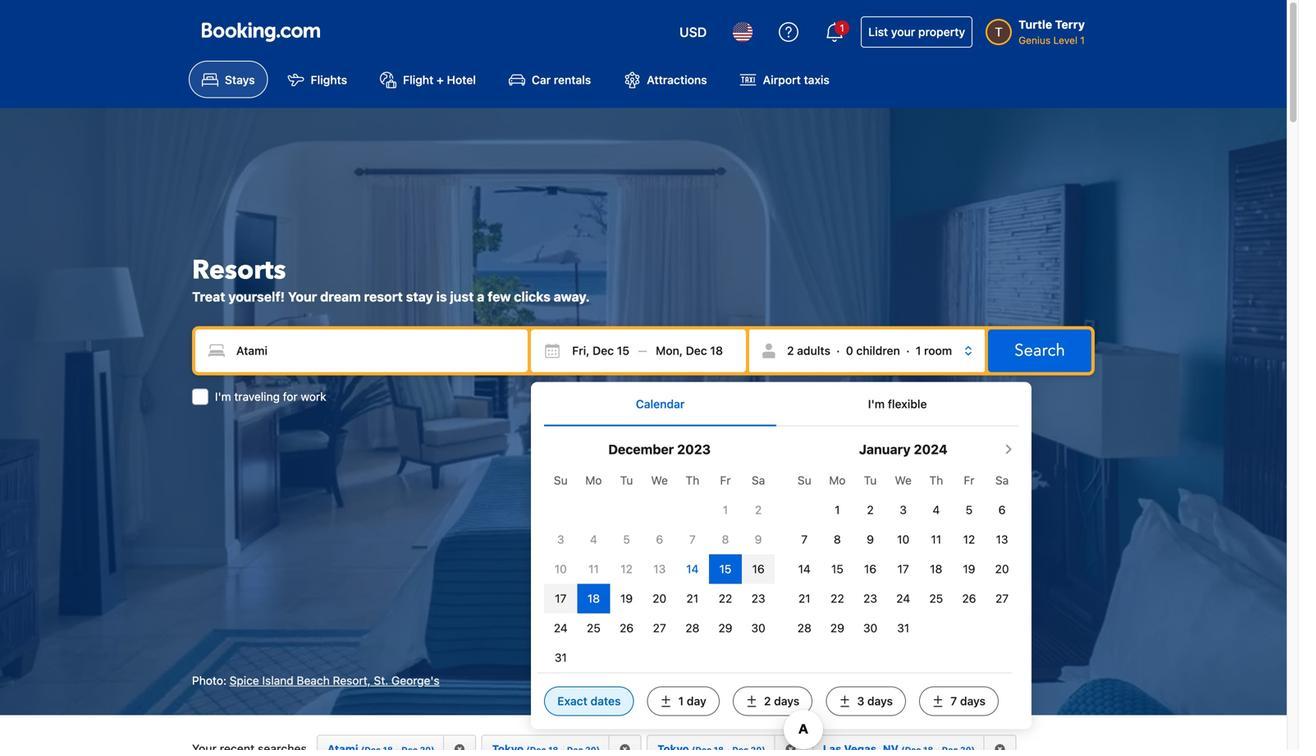 Task type: vqa. For each thing, say whether or not it's contained in the screenshot.


Task type: describe. For each thing, give the bounding box(es) containing it.
19 December 2023 checkbox
[[621, 592, 633, 605]]

5 December 2023 checkbox
[[623, 533, 630, 546]]

1 December 2023 checkbox
[[723, 503, 728, 517]]

spice
[[230, 674, 259, 687]]

1 January 2024 checkbox
[[835, 503, 840, 517]]

flight + hotel
[[403, 73, 476, 86]]

1 horizontal spatial 18
[[710, 344, 723, 357]]

12 for 12 december 2023 checkbox
[[621, 562, 633, 576]]

i'm flexible button
[[777, 382, 1019, 426]]

3 days
[[857, 694, 893, 708]]

car rentals
[[532, 73, 591, 86]]

exact
[[558, 694, 588, 708]]

24 for 24 checkbox
[[554, 621, 568, 635]]

4 January 2024 checkbox
[[933, 503, 940, 517]]

24 January 2024 checkbox
[[897, 592, 910, 605]]

2 right day on the right bottom of page
[[764, 694, 771, 708]]

days for 2 days
[[774, 694, 800, 708]]

december
[[608, 442, 674, 457]]

0 horizontal spatial 15
[[617, 344, 630, 357]]

10 for 10 december 2023 option
[[555, 562, 567, 576]]

a
[[477, 289, 485, 304]]

2 left the adults on the right
[[787, 344, 794, 357]]

30 December 2023 checkbox
[[751, 621, 766, 635]]

tab list containing calendar
[[544, 382, 1019, 426]]

svg image for mon,
[[656, 343, 672, 359]]

3 January 2024 checkbox
[[900, 503, 907, 517]]

31 December 2023 checkbox
[[555, 651, 567, 665]]

for
[[283, 390, 298, 403]]

17 for 17 january 2024 "option"
[[898, 562, 909, 576]]

12 for 12 'checkbox'
[[963, 533, 975, 546]]

27 December 2023 checkbox
[[653, 621, 666, 635]]

mo for december
[[586, 474, 602, 487]]

8 for the 8 december 2023 checkbox
[[722, 533, 729, 546]]

list your property
[[869, 25, 965, 39]]

we for january
[[895, 474, 912, 487]]

clicks
[[514, 289, 551, 304]]

resorts treat yourself! your dream resort stay is just a few clicks away.
[[192, 252, 590, 304]]

flights
[[311, 73, 347, 86]]

mon,
[[656, 344, 683, 357]]

19 for 19 december 2023 option
[[621, 592, 633, 605]]

level
[[1054, 34, 1078, 46]]

11 for 11 january 2024 option
[[931, 533, 942, 546]]

room
[[924, 344, 952, 357]]

tokyo
 - remove this item from your recent searches image
[[785, 744, 796, 750]]

traveling
[[234, 390, 280, 403]]

31 January 2024 checkbox
[[897, 621, 910, 635]]

car rentals link
[[496, 61, 604, 98]]

adults
[[797, 344, 831, 357]]

29 December 2023 checkbox
[[719, 621, 733, 635]]

7 December 2023 checkbox
[[689, 533, 696, 546]]

7 for 7 december 2023 "checkbox"
[[689, 533, 696, 546]]

8 December 2023 checkbox
[[722, 533, 729, 546]]

27 for 27 january 2024 option
[[996, 592, 1009, 605]]

25 December 2023 checkbox
[[587, 621, 601, 635]]

usd button
[[670, 12, 717, 52]]

property
[[918, 25, 965, 39]]

flight + hotel link
[[367, 61, 489, 98]]

1 horizontal spatial 13
[[996, 533, 1008, 546]]

2 · from the left
[[906, 344, 910, 357]]

fr for december 2023
[[720, 474, 731, 487]]

2 adults · 0 children · 1 room
[[787, 344, 952, 357]]

15 December 2023 checkbox
[[719, 562, 732, 576]]

8 for the 8 january 2024 checkbox on the bottom right
[[834, 533, 841, 546]]

7 January 2024 checkbox
[[801, 533, 808, 546]]

taxis
[[804, 73, 830, 86]]

19 January 2024 checkbox
[[963, 562, 976, 576]]

dec for 15
[[593, 344, 614, 357]]

sa for january 2024
[[996, 474, 1009, 487]]

su for january 2024
[[798, 474, 812, 487]]

4 December 2023 checkbox
[[590, 533, 597, 546]]

george's
[[392, 674, 440, 687]]

2 days
[[764, 694, 800, 708]]

6 for 6 december 2023 'checkbox'
[[656, 533, 663, 546]]

resort
[[364, 289, 403, 304]]

1 day
[[679, 694, 707, 708]]

car
[[532, 73, 551, 86]]

24 December 2023 checkbox
[[554, 621, 568, 635]]

days for 7 days
[[960, 694, 986, 708]]

2 January 2024 checkbox
[[867, 503, 874, 517]]

29 for 29 december 2023 checkbox
[[719, 621, 733, 635]]

children
[[857, 344, 900, 357]]

18 December 2023 checkbox
[[588, 592, 600, 605]]

27 for 27 option
[[653, 621, 666, 635]]

25 January 2024 checkbox
[[930, 592, 943, 605]]

las vegas,&nbsp;nv
 - remove this item from your recent searches image
[[995, 744, 1006, 750]]

your
[[288, 289, 317, 304]]

stay
[[406, 289, 433, 304]]

9 for 9 december 2023 option
[[755, 533, 762, 546]]

december 2023
[[608, 442, 711, 457]]

24 for 24 option
[[897, 592, 910, 605]]

Type your destination search field
[[195, 329, 528, 372]]

18 January 2024 checkbox
[[930, 562, 943, 576]]

29 for 29 january 2024 checkbox
[[831, 621, 845, 635]]

14 December 2023 checkbox
[[686, 562, 699, 576]]

dream
[[320, 289, 361, 304]]

i'm flexible
[[868, 397, 927, 411]]

4 for 4 december 2023 option
[[590, 533, 597, 546]]

28 for the 28 checkbox
[[798, 621, 812, 635]]

calendar button
[[544, 382, 777, 426]]

photo:
[[192, 674, 226, 687]]

20 December 2023 checkbox
[[653, 592, 667, 605]]

january 2024
[[859, 442, 948, 457]]

2 30 from the left
[[863, 621, 878, 635]]

1 inside turtle terry genius level 1
[[1081, 34, 1085, 46]]

15 for 15 checkbox
[[831, 562, 844, 576]]

your
[[891, 25, 915, 39]]

island
[[262, 674, 294, 687]]

3 December 2023 checkbox
[[557, 533, 564, 546]]

january 2024 element for january
[[788, 466, 1019, 643]]

day
[[687, 694, 707, 708]]

13 December 2023 checkbox
[[654, 562, 666, 576]]

search
[[1015, 339, 1065, 362]]

none search field containing search
[[192, 326, 1095, 729]]

28 for 28 december 2023 option
[[686, 621, 700, 635]]

2024
[[914, 442, 948, 457]]

tu for january 2024
[[864, 474, 877, 487]]

hotel
[[447, 73, 476, 86]]

photo: spice island beach resort, st. george's
[[192, 674, 440, 687]]

just
[[450, 289, 474, 304]]

resort,
[[333, 674, 371, 687]]

attractions link
[[611, 61, 720, 98]]

17 December 2023 checkbox
[[555, 592, 567, 605]]

31 for 31 checkbox
[[897, 621, 910, 635]]

airport
[[763, 73, 801, 86]]

25 for 25 december 2023 option
[[587, 621, 601, 635]]

22 January 2024 checkbox
[[831, 592, 844, 605]]

rentals
[[554, 73, 591, 86]]

dec for 18
[[686, 344, 707, 357]]

7 days
[[951, 694, 986, 708]]

19 for 19 option
[[963, 562, 976, 576]]

genius
[[1019, 34, 1051, 46]]

we for december
[[651, 474, 668, 487]]

yourself!
[[228, 289, 285, 304]]

away.
[[554, 289, 590, 304]]

1 button
[[815, 12, 855, 52]]

27 January 2024 checkbox
[[996, 592, 1009, 605]]

2 horizontal spatial 7
[[951, 694, 957, 708]]

5 for "5 december 2023" checkbox
[[623, 533, 630, 546]]

fri,
[[572, 344, 590, 357]]

january
[[859, 442, 911, 457]]

spice island beach resort, st. george's link
[[230, 674, 440, 687]]



Task type: locate. For each thing, give the bounding box(es) containing it.
1 sa from the left
[[752, 474, 765, 487]]

17 January 2024 checkbox
[[898, 562, 909, 576]]

0 vertical spatial 26
[[962, 592, 976, 605]]

1 vertical spatial 19
[[621, 592, 633, 605]]

25 down 18 option
[[587, 621, 601, 635]]

we down december 2023
[[651, 474, 668, 487]]

12 down "5 december 2023" checkbox
[[621, 562, 633, 576]]

9
[[755, 533, 762, 546], [867, 533, 874, 546]]

atami
 - remove this item from your recent searches image
[[454, 744, 466, 750]]

4 for 4 option
[[933, 503, 940, 517]]

list your property link
[[861, 16, 973, 48]]

stays link
[[189, 61, 268, 98]]

9 January 2024 checkbox
[[867, 533, 874, 546]]

0 horizontal spatial 3
[[557, 533, 564, 546]]

2 tu from the left
[[864, 474, 877, 487]]

stays
[[225, 73, 255, 86]]

0
[[846, 344, 854, 357]]

27
[[996, 592, 1009, 605], [653, 621, 666, 635]]

1 horizontal spatial dec
[[686, 344, 707, 357]]

2 days from the left
[[868, 694, 893, 708]]

0 horizontal spatial 4
[[590, 533, 597, 546]]

11 down 4 december 2023 option
[[589, 562, 599, 576]]

3 up 10 december 2023 option
[[557, 533, 564, 546]]

1 days from the left
[[774, 694, 800, 708]]

0 horizontal spatial fr
[[720, 474, 731, 487]]

11 December 2023 checkbox
[[589, 562, 599, 576]]

10 December 2023 checkbox
[[555, 562, 567, 576]]

14 for 14 "option"
[[798, 562, 811, 576]]

flights link
[[275, 61, 360, 98]]

1 horizontal spatial 20
[[995, 562, 1009, 576]]

13 up 20 january 2024 checkbox
[[996, 533, 1008, 546]]

dates
[[591, 694, 621, 708]]

1 horizontal spatial su
[[798, 474, 812, 487]]

i'm for i'm flexible
[[868, 397, 885, 411]]

1 horizontal spatial 25
[[930, 592, 943, 605]]

1 · from the left
[[837, 344, 840, 357]]

19 up 26 december 2023 checkbox
[[621, 592, 633, 605]]

dec right mon,
[[686, 344, 707, 357]]

10 for 10 january 2024 option
[[897, 533, 910, 546]]

1 horizontal spatial days
[[868, 694, 893, 708]]

tokyo
 - remove this item from your recent searches image
[[619, 744, 631, 750]]

30 down the 23 option
[[751, 621, 766, 635]]

i'm for i'm traveling for work
[[215, 390, 231, 403]]

21 down 14 december 2023 option in the bottom right of the page
[[687, 592, 699, 605]]

18
[[710, 344, 723, 357], [930, 562, 943, 576], [588, 592, 600, 605]]

0 vertical spatial 17
[[898, 562, 909, 576]]

0 horizontal spatial mo
[[586, 474, 602, 487]]

11 January 2024 checkbox
[[931, 533, 942, 546]]

0 vertical spatial 27
[[996, 592, 1009, 605]]

12 January 2024 checkbox
[[963, 533, 975, 546]]

january 2024 element for december
[[544, 466, 775, 673]]

0 horizontal spatial 12
[[621, 562, 633, 576]]

1 vertical spatial 31
[[555, 651, 567, 665]]

airport taxis link
[[727, 61, 843, 98]]

1 horizontal spatial tu
[[864, 474, 877, 487]]

21 January 2024 checkbox
[[799, 592, 811, 605]]

20 up 27 option
[[653, 592, 667, 605]]

30 January 2024 checkbox
[[863, 621, 878, 635]]

0 horizontal spatial 7
[[689, 533, 696, 546]]

i'm left traveling
[[215, 390, 231, 403]]

21 for 21 january 2024 checkbox
[[799, 592, 811, 605]]

th for 2023
[[686, 474, 700, 487]]

3 up 10 january 2024 option
[[900, 503, 907, 517]]

13 down 6 december 2023 'checkbox'
[[654, 562, 666, 576]]

9 for the 9 checkbox
[[867, 533, 874, 546]]

2 dec from the left
[[686, 344, 707, 357]]

1 left list
[[840, 22, 845, 34]]

3 for 3 december 2023 option
[[557, 533, 564, 546]]

0 horizontal spatial dec
[[593, 344, 614, 357]]

18 down "11" option at the bottom left of page
[[588, 592, 600, 605]]

1 horizontal spatial i'm
[[868, 397, 885, 411]]

28
[[686, 621, 700, 635], [798, 621, 812, 635]]

10 January 2024 checkbox
[[897, 533, 910, 546]]

15 for 15 checkbox
[[719, 562, 732, 576]]

2 up the 9 checkbox
[[867, 503, 874, 517]]

1 vertical spatial 12
[[621, 562, 633, 576]]

2 vertical spatial 3
[[857, 694, 865, 708]]

1 january 2024 element from the left
[[544, 466, 775, 673]]

1 horizontal spatial 19
[[963, 562, 976, 576]]

23 down '16 january 2024' checkbox on the right of page
[[864, 592, 877, 605]]

1 th from the left
[[686, 474, 700, 487]]

2 sa from the left
[[996, 474, 1009, 487]]

1 mo from the left
[[586, 474, 602, 487]]

2 january 2024 element from the left
[[788, 466, 1019, 643]]

usd
[[680, 24, 707, 40]]

14 for 14 december 2023 option in the bottom right of the page
[[686, 562, 699, 576]]

26 January 2024 checkbox
[[962, 592, 976, 605]]

4
[[933, 503, 940, 517], [590, 533, 597, 546]]

0 vertical spatial 24
[[897, 592, 910, 605]]

1 14 from the left
[[686, 562, 699, 576]]

2 29 from the left
[[831, 621, 845, 635]]

attractions
[[647, 73, 707, 86]]

2 23 from the left
[[864, 592, 877, 605]]

0 horizontal spatial 6
[[656, 533, 663, 546]]

1 horizontal spatial 21
[[799, 592, 811, 605]]

mo up 4 december 2023 option
[[586, 474, 602, 487]]

su up 3 december 2023 option
[[554, 474, 568, 487]]

th for 2024
[[930, 474, 943, 487]]

24 down 17 january 2024 "option"
[[897, 592, 910, 605]]

26 for 26 december 2023 checkbox
[[620, 621, 634, 635]]

16 for '16 january 2024' checkbox on the right of page
[[864, 562, 877, 576]]

2 up 9 december 2023 option
[[755, 503, 762, 517]]

0 horizontal spatial 31
[[555, 651, 567, 665]]

0 vertical spatial 13
[[996, 533, 1008, 546]]

18 down 11 january 2024 option
[[930, 562, 943, 576]]

3 days from the left
[[960, 694, 986, 708]]

0 vertical spatial 6
[[999, 503, 1006, 517]]

0 horizontal spatial i'm
[[215, 390, 231, 403]]

6 for 6 january 2024 option
[[999, 503, 1006, 517]]

29 down 22 option
[[719, 621, 733, 635]]

we up 3 checkbox
[[895, 474, 912, 487]]

23 December 2023 checkbox
[[752, 592, 765, 605]]

2 9 from the left
[[867, 533, 874, 546]]

31
[[897, 621, 910, 635], [555, 651, 567, 665]]

flight
[[403, 73, 434, 86]]

2 16 from the left
[[864, 562, 877, 576]]

25
[[930, 592, 943, 605], [587, 621, 601, 635]]

29 down 22 checkbox
[[831, 621, 845, 635]]

2 horizontal spatial 18
[[930, 562, 943, 576]]

0 horizontal spatial 16
[[752, 562, 765, 576]]

i'm
[[215, 390, 231, 403], [868, 397, 885, 411]]

31 down 24 checkbox
[[555, 651, 567, 665]]

19 up 26 option
[[963, 562, 976, 576]]

beach
[[297, 674, 330, 687]]

2 su from the left
[[798, 474, 812, 487]]

15 up 22 option
[[719, 562, 732, 576]]

2 22 from the left
[[831, 592, 844, 605]]

14 up the 21 december 2023 checkbox
[[686, 562, 699, 576]]

0 horizontal spatial 14
[[686, 562, 699, 576]]

· right children
[[906, 344, 910, 357]]

sa up the 2 december 2023 checkbox
[[752, 474, 765, 487]]

2 28 from the left
[[798, 621, 812, 635]]

13
[[996, 533, 1008, 546], [654, 562, 666, 576]]

31 for 31 december 2023 option
[[555, 651, 567, 665]]

0 vertical spatial 5
[[966, 503, 973, 517]]

9 December 2023 checkbox
[[755, 533, 762, 546]]

25 down 18 january 2024 checkbox
[[930, 592, 943, 605]]

23 January 2024 checkbox
[[864, 592, 877, 605]]

0 horizontal spatial 18
[[588, 592, 600, 605]]

1 vertical spatial 18
[[930, 562, 943, 576]]

1 dec from the left
[[593, 344, 614, 357]]

st.
[[374, 674, 388, 687]]

11 for "11" option at the bottom left of page
[[589, 562, 599, 576]]

20 for 20 january 2024 checkbox
[[995, 562, 1009, 576]]

1 vertical spatial 10
[[555, 562, 567, 576]]

6 December 2023 checkbox
[[656, 533, 663, 546]]

24 up 31 december 2023 option
[[554, 621, 568, 635]]

1 vertical spatial 20
[[653, 592, 667, 605]]

0 horizontal spatial 17
[[555, 592, 567, 605]]

1 horizontal spatial 14
[[798, 562, 811, 576]]

28 down the 21 december 2023 checkbox
[[686, 621, 700, 635]]

1 up the 8 december 2023 checkbox
[[723, 503, 728, 517]]

+
[[437, 73, 444, 86]]

· left 0 at top
[[837, 344, 840, 357]]

17 up 24 option
[[898, 562, 909, 576]]

5 up 12 'checkbox'
[[966, 503, 973, 517]]

1 left room
[[916, 344, 921, 357]]

31 down 24 option
[[897, 621, 910, 635]]

9 up 16 'option'
[[755, 533, 762, 546]]

22 December 2023 checkbox
[[719, 592, 732, 605]]

0 horizontal spatial january 2024 element
[[544, 466, 775, 673]]

18 for 18 option
[[588, 592, 600, 605]]

calendar
[[636, 397, 685, 411]]

7 up 14 december 2023 option in the bottom right of the page
[[689, 533, 696, 546]]

airport taxis
[[763, 73, 830, 86]]

su for december 2023
[[554, 474, 568, 487]]

mo up "1 january 2024" checkbox at the bottom
[[829, 474, 846, 487]]

5
[[966, 503, 973, 517], [623, 533, 630, 546]]

7 up 14 "option"
[[801, 533, 808, 546]]

15 up 22 checkbox
[[831, 562, 844, 576]]

8 down "1 january 2024" checkbox at the bottom
[[834, 533, 841, 546]]

mo for january
[[829, 474, 846, 487]]

1 left day on the right bottom of page
[[679, 694, 684, 708]]

1 horizontal spatial 11
[[931, 533, 942, 546]]

15 right fri,
[[617, 344, 630, 357]]

18 for 18 january 2024 checkbox
[[930, 562, 943, 576]]

8 down 1 checkbox
[[722, 533, 729, 546]]

0 horizontal spatial th
[[686, 474, 700, 487]]

10 down 3 december 2023 option
[[555, 562, 567, 576]]

2 we from the left
[[895, 474, 912, 487]]

1 up the 8 january 2024 checkbox on the bottom right
[[835, 503, 840, 517]]

7 for 7 checkbox
[[801, 533, 808, 546]]

1 horizontal spatial 23
[[864, 592, 877, 605]]

sa for december 2023
[[752, 474, 765, 487]]

16 December 2023 checkbox
[[752, 562, 765, 576]]

mo
[[586, 474, 602, 487], [829, 474, 846, 487]]

1 vertical spatial 27
[[653, 621, 666, 635]]

i'm inside button
[[868, 397, 885, 411]]

0 horizontal spatial 20
[[653, 592, 667, 605]]

terry
[[1055, 18, 1085, 31]]

6
[[999, 503, 1006, 517], [656, 533, 663, 546]]

20 up 27 january 2024 option
[[995, 562, 1009, 576]]

17
[[898, 562, 909, 576], [555, 592, 567, 605]]

th up 4 option
[[930, 474, 943, 487]]

22 for 22 checkbox
[[831, 592, 844, 605]]

12 down 5 option
[[963, 533, 975, 546]]

exact dates
[[558, 694, 621, 708]]

3 down 30 checkbox
[[857, 694, 865, 708]]

0 horizontal spatial 26
[[620, 621, 634, 635]]

1 23 from the left
[[752, 592, 765, 605]]

fr for january 2024
[[964, 474, 975, 487]]

0 horizontal spatial 11
[[589, 562, 599, 576]]

18 right mon,
[[710, 344, 723, 357]]

17 for 17 december 2023 checkbox
[[555, 592, 567, 605]]

30 down 23 option
[[863, 621, 878, 635]]

22 for 22 option
[[719, 592, 732, 605]]

1 horizontal spatial fr
[[964, 474, 975, 487]]

fr up 1 checkbox
[[720, 474, 731, 487]]

turtle terry genius level 1
[[1019, 18, 1085, 46]]

15
[[617, 344, 630, 357], [719, 562, 732, 576], [831, 562, 844, 576]]

7 right 3 days
[[951, 694, 957, 708]]

treat
[[192, 289, 225, 304]]

1 horizontal spatial sa
[[996, 474, 1009, 487]]

4 up "11" option at the bottom left of page
[[590, 533, 597, 546]]

1 right level
[[1081, 34, 1085, 46]]

1 horizontal spatial svg image
[[656, 343, 672, 359]]

14 up 21 january 2024 checkbox
[[798, 562, 811, 576]]

1
[[840, 22, 845, 34], [1081, 34, 1085, 46], [916, 344, 921, 357], [723, 503, 728, 517], [835, 503, 840, 517], [679, 694, 684, 708]]

2 mo from the left
[[829, 474, 846, 487]]

23 for 23 option
[[864, 592, 877, 605]]

1 vertical spatial 24
[[554, 621, 568, 635]]

27 down 20 december 2023 option
[[653, 621, 666, 635]]

tab list
[[544, 382, 1019, 426]]

26 down 19 option
[[962, 592, 976, 605]]

26 for 26 option
[[962, 592, 976, 605]]

1 horizontal spatial 24
[[897, 592, 910, 605]]

10 up 17 january 2024 "option"
[[897, 533, 910, 546]]

26 down 19 december 2023 option
[[620, 621, 634, 635]]

9 up '16 january 2024' checkbox on the right of page
[[867, 533, 874, 546]]

0 vertical spatial 4
[[933, 503, 940, 517]]

1 horizontal spatial 16
[[864, 562, 877, 576]]

12
[[963, 533, 975, 546], [621, 562, 633, 576]]

3
[[900, 503, 907, 517], [557, 533, 564, 546], [857, 694, 865, 708]]

1 horizontal spatial 27
[[996, 592, 1009, 605]]

1 horizontal spatial mo
[[829, 474, 846, 487]]

28 January 2024 checkbox
[[798, 621, 812, 635]]

2 th from the left
[[930, 474, 943, 487]]

flexible
[[888, 397, 927, 411]]

0 horizontal spatial 8
[[722, 533, 729, 546]]

0 vertical spatial 20
[[995, 562, 1009, 576]]

1 21 from the left
[[687, 592, 699, 605]]

0 horizontal spatial svg image
[[544, 343, 561, 359]]

2 horizontal spatial 3
[[900, 503, 907, 517]]

1 30 from the left
[[751, 621, 766, 635]]

0 horizontal spatial we
[[651, 474, 668, 487]]

i'm left flexible
[[868, 397, 885, 411]]

fri, dec 15
[[572, 344, 630, 357]]

6 January 2024 checkbox
[[999, 503, 1006, 517]]

1 tu from the left
[[620, 474, 633, 487]]

1 horizontal spatial 17
[[898, 562, 909, 576]]

1 horizontal spatial 3
[[857, 694, 865, 708]]

11 down 4 option
[[931, 533, 942, 546]]

23 for the 23 option
[[752, 592, 765, 605]]

15 January 2024 checkbox
[[831, 562, 844, 576]]

1 horizontal spatial 12
[[963, 533, 975, 546]]

1 su from the left
[[554, 474, 568, 487]]

1 28 from the left
[[686, 621, 700, 635]]

2 December 2023 checkbox
[[755, 503, 762, 517]]

1 horizontal spatial 10
[[897, 533, 910, 546]]

3 for 3 checkbox
[[900, 503, 907, 517]]

1 inside button
[[840, 22, 845, 34]]

booking.com online hotel reservations image
[[202, 22, 320, 42]]

30
[[751, 621, 766, 635], [863, 621, 878, 635]]

svg image
[[544, 343, 561, 359], [656, 343, 672, 359]]

0 vertical spatial 10
[[897, 533, 910, 546]]

svg image for fri,
[[544, 343, 561, 359]]

1 horizontal spatial 26
[[962, 592, 976, 605]]

2 fr from the left
[[964, 474, 975, 487]]

0 horizontal spatial 28
[[686, 621, 700, 635]]

4 up 11 january 2024 option
[[933, 503, 940, 517]]

is
[[436, 289, 447, 304]]

0 vertical spatial 12
[[963, 533, 975, 546]]

13 January 2024 checkbox
[[996, 533, 1008, 546]]

16 down the 9 checkbox
[[864, 562, 877, 576]]

dec right fri,
[[593, 344, 614, 357]]

su up 7 checkbox
[[798, 474, 812, 487]]

sa
[[752, 474, 765, 487], [996, 474, 1009, 487]]

1 16 from the left
[[752, 562, 765, 576]]

1 9 from the left
[[755, 533, 762, 546]]

svg image left fri,
[[544, 343, 561, 359]]

0 vertical spatial 19
[[963, 562, 976, 576]]

2023
[[677, 442, 711, 457]]

1 horizontal spatial 6
[[999, 503, 1006, 517]]

20 January 2024 checkbox
[[995, 562, 1009, 576]]

sa up 6 january 2024 option
[[996, 474, 1009, 487]]

fr up 5 option
[[964, 474, 975, 487]]

1 vertical spatial 17
[[555, 592, 567, 605]]

th
[[686, 474, 700, 487], [930, 474, 943, 487]]

1 29 from the left
[[719, 621, 733, 635]]

0 horizontal spatial 24
[[554, 621, 568, 635]]

few
[[488, 289, 511, 304]]

january 2024 element
[[544, 466, 775, 673], [788, 466, 1019, 643]]

0 horizontal spatial 19
[[621, 592, 633, 605]]

28 December 2023 checkbox
[[686, 621, 700, 635]]

21 December 2023 checkbox
[[687, 592, 699, 605]]

svg image up calendar button
[[656, 343, 672, 359]]

26
[[962, 592, 976, 605], [620, 621, 634, 635]]

2 svg image from the left
[[656, 343, 672, 359]]

1 horizontal spatial 28
[[798, 621, 812, 635]]

1 horizontal spatial 31
[[897, 621, 910, 635]]

1 we from the left
[[651, 474, 668, 487]]

2 14 from the left
[[798, 562, 811, 576]]

0 horizontal spatial 13
[[654, 562, 666, 576]]

1 horizontal spatial 22
[[831, 592, 844, 605]]

26 December 2023 checkbox
[[620, 621, 634, 635]]

search button
[[988, 329, 1092, 372]]

0 horizontal spatial 27
[[653, 621, 666, 635]]

mon, dec 18
[[656, 344, 723, 357]]

turtle
[[1019, 18, 1052, 31]]

16 January 2024 checkbox
[[864, 562, 877, 576]]

5 up 12 december 2023 checkbox
[[623, 533, 630, 546]]

5 January 2024 checkbox
[[966, 503, 973, 517]]

·
[[837, 344, 840, 357], [906, 344, 910, 357]]

28 down 21 january 2024 checkbox
[[798, 621, 812, 635]]

12 December 2023 checkbox
[[621, 562, 633, 576]]

0 vertical spatial 11
[[931, 533, 942, 546]]

we
[[651, 474, 668, 487], [895, 474, 912, 487]]

2 21 from the left
[[799, 592, 811, 605]]

1 fr from the left
[[720, 474, 731, 487]]

22
[[719, 592, 732, 605], [831, 592, 844, 605]]

1 vertical spatial 26
[[620, 621, 634, 635]]

20 for 20 december 2023 option
[[653, 592, 667, 605]]

0 horizontal spatial 9
[[755, 533, 762, 546]]

2 horizontal spatial 15
[[831, 562, 844, 576]]

0 horizontal spatial days
[[774, 694, 800, 708]]

1 svg image from the left
[[544, 343, 561, 359]]

17 up 24 checkbox
[[555, 592, 567, 605]]

1 horizontal spatial 15
[[719, 562, 732, 576]]

27 down 20 january 2024 checkbox
[[996, 592, 1009, 605]]

21 for the 21 december 2023 checkbox
[[687, 592, 699, 605]]

i'm traveling for work
[[215, 390, 326, 403]]

0 horizontal spatial su
[[554, 474, 568, 487]]

8 January 2024 checkbox
[[834, 533, 841, 546]]

5 for 5 option
[[966, 503, 973, 517]]

1 horizontal spatial 5
[[966, 503, 973, 517]]

2 vertical spatial 18
[[588, 592, 600, 605]]

0 horizontal spatial 21
[[687, 592, 699, 605]]

21 down 14 "option"
[[799, 592, 811, 605]]

1 8 from the left
[[722, 533, 729, 546]]

days for 3 days
[[868, 694, 893, 708]]

list
[[869, 25, 888, 39]]

29
[[719, 621, 733, 635], [831, 621, 845, 635]]

14 January 2024 checkbox
[[798, 562, 811, 576]]

th down 2023 at bottom right
[[686, 474, 700, 487]]

23
[[752, 592, 765, 605], [864, 592, 877, 605]]

1 22 from the left
[[719, 592, 732, 605]]

1 vertical spatial 13
[[654, 562, 666, 576]]

1 horizontal spatial january 2024 element
[[788, 466, 1019, 643]]

14
[[686, 562, 699, 576], [798, 562, 811, 576]]

21
[[687, 592, 699, 605], [799, 592, 811, 605]]

resorts
[[192, 252, 286, 288]]

1 horizontal spatial 4
[[933, 503, 940, 517]]

None search field
[[192, 326, 1095, 729]]

16 down 9 december 2023 option
[[752, 562, 765, 576]]

tu down december
[[620, 474, 633, 487]]

work
[[301, 390, 326, 403]]

29 January 2024 checkbox
[[831, 621, 845, 635]]

1 vertical spatial 11
[[589, 562, 599, 576]]

23 down 16 'option'
[[752, 592, 765, 605]]

1 horizontal spatial 7
[[801, 533, 808, 546]]

25 for 25 option
[[930, 592, 943, 605]]

8
[[722, 533, 729, 546], [834, 533, 841, 546]]

2 8 from the left
[[834, 533, 841, 546]]

16 for 16 'option'
[[752, 562, 765, 576]]

0 horizontal spatial 22
[[719, 592, 732, 605]]

1 horizontal spatial 29
[[831, 621, 845, 635]]

tu for december 2023
[[620, 474, 633, 487]]

su
[[554, 474, 568, 487], [798, 474, 812, 487]]

0 horizontal spatial 10
[[555, 562, 567, 576]]

tu up 2 january 2024 checkbox
[[864, 474, 877, 487]]



